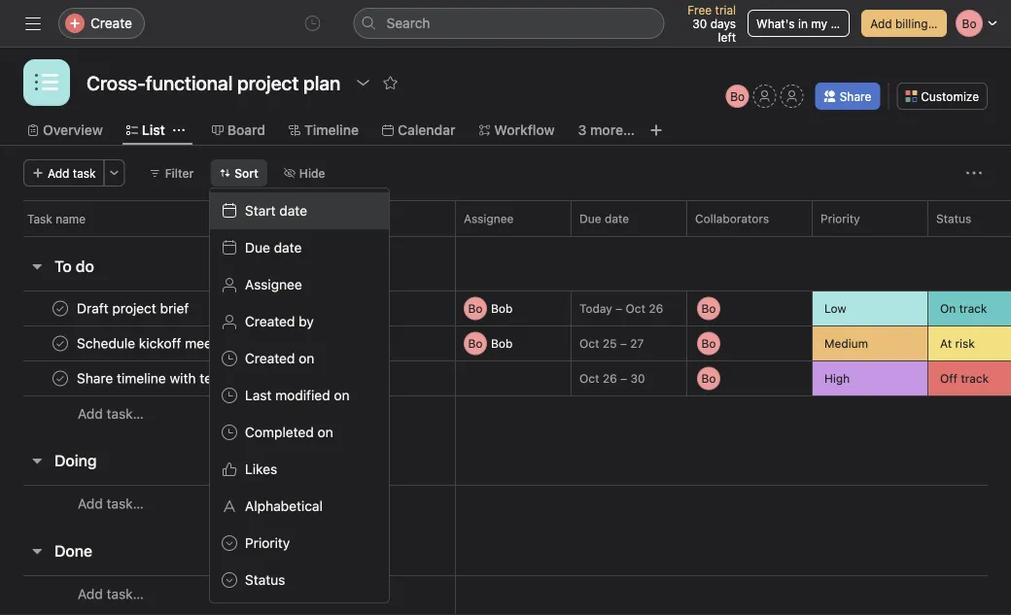 Task type: describe. For each thing, give the bounding box(es) containing it.
task
[[27, 212, 52, 226]]

0 horizontal spatial priority
[[245, 535, 290, 552]]

add task
[[48, 166, 96, 180]]

0 vertical spatial oct
[[626, 302, 646, 316]]

0 horizontal spatial more actions image
[[109, 167, 120, 179]]

expand sidebar image
[[25, 16, 41, 31]]

3 add task… from the top
[[78, 587, 144, 603]]

more…
[[591, 122, 635, 138]]

add inside "add billing info" button
[[871, 17, 893, 30]]

off track
[[941, 372, 989, 386]]

3
[[578, 122, 587, 138]]

low
[[825, 302, 847, 316]]

doing
[[54, 452, 97, 470]]

completed image for today – oct 26
[[49, 297, 72, 321]]

what's
[[757, 17, 795, 30]]

bob for oct
[[491, 337, 513, 351]]

Share timeline with teammates text field
[[73, 369, 275, 389]]

completed image
[[49, 332, 72, 356]]

task
[[73, 166, 96, 180]]

27
[[631, 337, 644, 351]]

add a task to this section image
[[107, 453, 122, 469]]

row containing task name
[[0, 200, 1012, 236]]

to do
[[54, 257, 94, 276]]

trial?
[[831, 17, 858, 30]]

add task… button for 1st "add task…" row from the bottom
[[78, 584, 144, 606]]

timeline link
[[289, 120, 359, 141]]

calendar
[[398, 122, 456, 138]]

30 inside row
[[631, 372, 645, 386]]

3 add task… row from the top
[[0, 576, 1012, 613]]

collaborators
[[696, 212, 770, 226]]

completed on
[[245, 425, 333, 441]]

customize
[[921, 89, 980, 103]]

show options image
[[355, 75, 371, 90]]

1 vertical spatial on
[[334, 388, 350, 404]]

workflow link
[[479, 120, 555, 141]]

my
[[812, 17, 828, 30]]

alphabetical
[[245, 499, 323, 515]]

create button
[[58, 8, 145, 39]]

add inside add task button
[[48, 166, 70, 180]]

date inside row
[[605, 212, 629, 226]]

off
[[941, 372, 958, 386]]

bob for today
[[491, 302, 513, 316]]

at risk button
[[929, 327, 1012, 361]]

on track
[[941, 302, 988, 316]]

row containing oct 26
[[0, 359, 1012, 398]]

done
[[54, 542, 92, 561]]

at risk
[[941, 337, 975, 351]]

date inside menu item
[[279, 203, 307, 219]]

in
[[799, 17, 808, 30]]

completed checkbox for oct 25
[[49, 332, 72, 356]]

today – oct 26
[[580, 302, 664, 316]]

3 collapse task list for this section image from the top
[[29, 544, 45, 559]]

on
[[941, 302, 956, 316]]

3 task… from the top
[[107, 587, 144, 603]]

overview link
[[27, 120, 103, 141]]

search list box
[[354, 8, 665, 39]]

1 horizontal spatial more actions image
[[967, 165, 982, 181]]

today
[[580, 302, 613, 316]]

1 add task… row from the top
[[0, 396, 1012, 432]]

medium button
[[813, 327, 928, 361]]

at
[[941, 337, 952, 351]]

left
[[718, 30, 736, 44]]

oct 26 – 30
[[580, 372, 645, 386]]

30 inside free trial 30 days left
[[693, 17, 708, 30]]

1 vertical spatial status
[[245, 572, 285, 589]]

created for created by
[[245, 314, 295, 330]]

what's in my trial?
[[757, 17, 858, 30]]

track for on track
[[960, 302, 988, 316]]

priority inside row
[[821, 212, 861, 226]]

filter
[[165, 166, 194, 180]]

by
[[299, 314, 314, 330]]

due inside row
[[580, 212, 602, 226]]

sort
[[235, 166, 259, 180]]

list image
[[35, 71, 58, 94]]

2 add task… row from the top
[[0, 485, 1012, 522]]

off track button
[[929, 362, 1012, 396]]

oct for oct 26 – 30
[[580, 372, 600, 386]]

filter button
[[141, 160, 203, 187]]

on for created on
[[299, 351, 315, 367]]

history image
[[305, 16, 321, 31]]

workflow
[[495, 122, 555, 138]]

medium
[[825, 337, 869, 351]]

risk
[[956, 337, 975, 351]]

oct 25 – 27
[[580, 337, 644, 351]]

do
[[76, 257, 94, 276]]

modified
[[275, 388, 330, 404]]



Task type: locate. For each thing, give the bounding box(es) containing it.
add task… down add a task to this section icon
[[78, 496, 144, 512]]

1 vertical spatial collapse task list for this section image
[[29, 453, 45, 469]]

due date down "start date"
[[245, 240, 302, 256]]

None text field
[[82, 65, 346, 100]]

0 vertical spatial add task… button
[[78, 404, 144, 425]]

due date inside row
[[580, 212, 629, 226]]

completed image up completed image
[[49, 297, 72, 321]]

1 vertical spatial due
[[245, 240, 270, 256]]

due date down 3 more… popup button
[[580, 212, 629, 226]]

collapse task list for this section image
[[29, 259, 45, 274], [29, 453, 45, 469], [29, 544, 45, 559]]

1 collapse task list for this section image from the top
[[29, 259, 45, 274]]

0 horizontal spatial 30
[[631, 372, 645, 386]]

billing
[[896, 17, 929, 30]]

collapse task list for this section image left to
[[29, 259, 45, 274]]

add left billing
[[871, 17, 893, 30]]

board link
[[212, 120, 266, 141]]

on
[[299, 351, 315, 367], [334, 388, 350, 404], [318, 425, 333, 441]]

0 vertical spatial created
[[245, 314, 295, 330]]

Schedule kickoff meeting text field
[[73, 334, 242, 354]]

0 vertical spatial completed checkbox
[[49, 297, 72, 321]]

more actions image down customize
[[967, 165, 982, 181]]

0 vertical spatial priority
[[821, 212, 861, 226]]

hide button
[[275, 160, 334, 187]]

move tasks between sections image
[[397, 338, 409, 350]]

0 vertical spatial on
[[299, 351, 315, 367]]

start date menu item
[[210, 193, 389, 230]]

add task…
[[78, 406, 144, 422], [78, 496, 144, 512], [78, 587, 144, 603]]

last
[[245, 388, 272, 404]]

0 vertical spatial completed image
[[49, 297, 72, 321]]

add task button
[[23, 160, 105, 187]]

customize button
[[897, 83, 988, 110]]

1 vertical spatial bob
[[491, 337, 513, 351]]

start
[[245, 203, 276, 219]]

task… inside header to do tree grid
[[107, 406, 144, 422]]

0 vertical spatial 30
[[693, 17, 708, 30]]

name
[[56, 212, 86, 226]]

0 vertical spatial collapse task list for this section image
[[29, 259, 45, 274]]

25
[[603, 337, 617, 351]]

oct for oct 25 – 27
[[580, 337, 600, 351]]

add task… button for third "add task…" row from the bottom
[[78, 404, 144, 425]]

bo
[[731, 89, 745, 103], [468, 302, 483, 316], [468, 337, 483, 351]]

– for oct 26
[[621, 372, 628, 386]]

track
[[960, 302, 988, 316], [961, 372, 989, 386]]

0 horizontal spatial on
[[299, 351, 315, 367]]

what's in my trial? button
[[748, 10, 858, 37]]

due down start on the left of page
[[245, 240, 270, 256]]

oct up 27
[[626, 302, 646, 316]]

2 vertical spatial add task… button
[[78, 584, 144, 606]]

1 vertical spatial add task… button
[[78, 494, 144, 515]]

oct left "25"
[[580, 337, 600, 351]]

assignee inside row
[[464, 212, 514, 226]]

date right start on the left of page
[[279, 203, 307, 219]]

tab actions image
[[173, 125, 185, 136]]

bo inside bo button
[[731, 89, 745, 103]]

– down the oct 25 – 27
[[621, 372, 628, 386]]

draft project brief cell
[[0, 291, 456, 327]]

0 vertical spatial add task…
[[78, 406, 144, 422]]

assignee up created by
[[245, 277, 302, 293]]

created by
[[245, 314, 314, 330]]

create
[[90, 15, 132, 31]]

add left task
[[48, 166, 70, 180]]

–
[[616, 302, 623, 316], [620, 337, 627, 351], [621, 372, 628, 386]]

0 horizontal spatial assignee
[[245, 277, 302, 293]]

26 inside row
[[603, 372, 617, 386]]

2 add task… from the top
[[78, 496, 144, 512]]

2 vertical spatial add task… row
[[0, 576, 1012, 613]]

date down more…
[[605, 212, 629, 226]]

created left by
[[245, 314, 295, 330]]

1 vertical spatial completed checkbox
[[49, 332, 72, 356]]

collapse task list for this section image left done
[[29, 544, 45, 559]]

1 vertical spatial add task… row
[[0, 485, 1012, 522]]

1 vertical spatial add task…
[[78, 496, 144, 512]]

completed image for oct 26 – 30
[[49, 367, 72, 391]]

on down "modified"
[[318, 425, 333, 441]]

timeline
[[304, 122, 359, 138]]

assignee down workflow link
[[464, 212, 514, 226]]

2 vertical spatial collapse task list for this section image
[[29, 544, 45, 559]]

priority up low at right
[[821, 212, 861, 226]]

created
[[245, 314, 295, 330], [245, 351, 295, 367]]

bob
[[491, 302, 513, 316], [491, 337, 513, 351]]

Completed checkbox
[[49, 297, 72, 321], [49, 332, 72, 356]]

1 horizontal spatial status
[[937, 212, 972, 226]]

add billing info button
[[862, 10, 953, 37]]

completed checkbox inside schedule kickoff meeting cell
[[49, 332, 72, 356]]

to do button
[[54, 249, 94, 284]]

done button
[[54, 534, 92, 569]]

likes
[[245, 462, 277, 478]]

0 vertical spatial status
[[937, 212, 972, 226]]

1 task… from the top
[[107, 406, 144, 422]]

0 horizontal spatial due
[[245, 240, 270, 256]]

track for off track
[[961, 372, 989, 386]]

board
[[227, 122, 266, 138]]

add to starred image
[[383, 75, 398, 90]]

created down created by
[[245, 351, 295, 367]]

task name
[[27, 212, 86, 226]]

1 vertical spatial task…
[[107, 496, 144, 512]]

completed checkbox up completed checkbox
[[49, 332, 72, 356]]

status up on
[[937, 212, 972, 226]]

1 created from the top
[[245, 314, 295, 330]]

1 vertical spatial 30
[[631, 372, 645, 386]]

0 vertical spatial task…
[[107, 406, 144, 422]]

– left 27
[[620, 337, 627, 351]]

sort button
[[210, 160, 267, 187]]

0 vertical spatial due date
[[580, 212, 629, 226]]

completed checkbox up completed image
[[49, 297, 72, 321]]

add task… button
[[78, 404, 144, 425], [78, 494, 144, 515], [78, 584, 144, 606]]

1 completed checkbox from the top
[[49, 297, 72, 321]]

list
[[142, 122, 165, 138]]

2 vertical spatial on
[[318, 425, 333, 441]]

2 vertical spatial oct
[[580, 372, 600, 386]]

26 right today
[[649, 302, 664, 316]]

add task… row
[[0, 396, 1012, 432], [0, 485, 1012, 522], [0, 576, 1012, 613]]

2 created from the top
[[245, 351, 295, 367]]

search
[[387, 15, 430, 31]]

Completed checkbox
[[49, 367, 72, 391]]

calendar link
[[382, 120, 456, 141]]

add task… down done
[[78, 587, 144, 603]]

track inside 'on track' dropdown button
[[960, 302, 988, 316]]

bo for today – oct 26
[[468, 302, 483, 316]]

info
[[932, 17, 953, 30]]

add task… button down add a task to this section icon
[[78, 494, 144, 515]]

collapse task list for this section image for to do
[[29, 259, 45, 274]]

2 bob from the top
[[491, 337, 513, 351]]

collapse task list for this section image left doing
[[29, 453, 45, 469]]

add task… button down done
[[78, 584, 144, 606]]

due down 3
[[580, 212, 602, 226]]

0 vertical spatial due
[[580, 212, 602, 226]]

add inside header to do tree grid
[[78, 406, 103, 422]]

completed image inside draft project brief cell
[[49, 297, 72, 321]]

1 horizontal spatial due date
[[580, 212, 629, 226]]

task…
[[107, 406, 144, 422], [107, 496, 144, 512], [107, 587, 144, 603]]

share button
[[816, 83, 881, 110]]

due date
[[580, 212, 629, 226], [245, 240, 302, 256]]

on track button
[[929, 292, 1012, 326]]

high
[[825, 372, 850, 386]]

on right "modified"
[[334, 388, 350, 404]]

completed image inside share timeline with teammates cell
[[49, 367, 72, 391]]

1 add task… button from the top
[[78, 404, 144, 425]]

bo for oct 25 – 27
[[468, 337, 483, 351]]

add down done
[[78, 587, 103, 603]]

1 vertical spatial due date
[[245, 240, 302, 256]]

due
[[580, 212, 602, 226], [245, 240, 270, 256]]

days
[[711, 17, 736, 30]]

completed checkbox inside draft project brief cell
[[49, 297, 72, 321]]

start date
[[245, 203, 307, 219]]

doing button
[[54, 444, 97, 479]]

3 more…
[[578, 122, 635, 138]]

– for oct 25
[[620, 337, 627, 351]]

add task… button up add a task to this section icon
[[78, 404, 144, 425]]

share timeline with teammates cell
[[0, 361, 456, 397]]

2 horizontal spatial on
[[334, 388, 350, 404]]

0 vertical spatial 26
[[649, 302, 664, 316]]

add tab image
[[649, 123, 664, 138]]

search button
[[354, 8, 665, 39]]

low button
[[813, 292, 928, 326]]

track right on
[[960, 302, 988, 316]]

schedule kickoff meeting cell
[[0, 326, 456, 362]]

priority down alphabetical
[[245, 535, 290, 552]]

0 vertical spatial track
[[960, 302, 988, 316]]

add up doing
[[78, 406, 103, 422]]

30 down 27
[[631, 372, 645, 386]]

1 vertical spatial track
[[961, 372, 989, 386]]

2 vertical spatial task…
[[107, 587, 144, 603]]

share
[[840, 89, 872, 103]]

status
[[937, 212, 972, 226], [245, 572, 285, 589]]

1 vertical spatial bo
[[468, 302, 483, 316]]

1 horizontal spatial due
[[580, 212, 602, 226]]

track inside off track 'dropdown button'
[[961, 372, 989, 386]]

1 bob from the top
[[491, 302, 513, 316]]

to
[[54, 257, 72, 276]]

2 collapse task list for this section image from the top
[[29, 453, 45, 469]]

1 horizontal spatial priority
[[821, 212, 861, 226]]

1 horizontal spatial assignee
[[464, 212, 514, 226]]

hide
[[299, 166, 325, 180]]

1 vertical spatial –
[[620, 337, 627, 351]]

0 horizontal spatial 26
[[603, 372, 617, 386]]

0 vertical spatial bo
[[731, 89, 745, 103]]

add task… button for second "add task…" row from the top of the page
[[78, 494, 144, 515]]

0 vertical spatial add task… row
[[0, 396, 1012, 432]]

date down start date menu item
[[274, 240, 302, 256]]

collapse task list for this section image for doing
[[29, 453, 45, 469]]

1 horizontal spatial on
[[318, 425, 333, 441]]

3 more… button
[[578, 120, 635, 141]]

overview
[[43, 122, 103, 138]]

on down by
[[299, 351, 315, 367]]

completed image down completed image
[[49, 367, 72, 391]]

oct down the oct 25 – 27
[[580, 372, 600, 386]]

30 left "days"
[[693, 17, 708, 30]]

1 vertical spatial created
[[245, 351, 295, 367]]

add billing info
[[871, 17, 953, 30]]

1 vertical spatial assignee
[[245, 277, 302, 293]]

bo button
[[726, 85, 750, 108]]

26 down "25"
[[603, 372, 617, 386]]

0 horizontal spatial status
[[245, 572, 285, 589]]

26
[[649, 302, 664, 316], [603, 372, 617, 386]]

trial
[[715, 3, 736, 17]]

add down doing
[[78, 496, 103, 512]]

Draft project brief text field
[[73, 299, 195, 319]]

status inside row
[[937, 212, 972, 226]]

high button
[[813, 362, 928, 396]]

status down alphabetical
[[245, 572, 285, 589]]

2 add task… button from the top
[[78, 494, 144, 515]]

completed
[[245, 425, 314, 441]]

list link
[[126, 120, 165, 141]]

– right today
[[616, 302, 623, 316]]

on for completed on
[[318, 425, 333, 441]]

add task… inside header to do tree grid
[[78, 406, 144, 422]]

completed image
[[49, 297, 72, 321], [49, 367, 72, 391]]

1 add task… from the top
[[78, 406, 144, 422]]

1 vertical spatial 26
[[603, 372, 617, 386]]

1 vertical spatial completed image
[[49, 367, 72, 391]]

3 add task… button from the top
[[78, 584, 144, 606]]

1 vertical spatial oct
[[580, 337, 600, 351]]

2 vertical spatial –
[[621, 372, 628, 386]]

1 horizontal spatial 30
[[693, 17, 708, 30]]

2 completed checkbox from the top
[[49, 332, 72, 356]]

1 completed image from the top
[[49, 297, 72, 321]]

free trial 30 days left
[[688, 3, 736, 44]]

add task… button inside header to do tree grid
[[78, 404, 144, 425]]

1 vertical spatial priority
[[245, 535, 290, 552]]

track right off
[[961, 372, 989, 386]]

date
[[279, 203, 307, 219], [605, 212, 629, 226], [274, 240, 302, 256]]

created on
[[245, 351, 315, 367]]

add task… up add a task to this section icon
[[78, 406, 144, 422]]

free
[[688, 3, 712, 17]]

2 vertical spatial bo
[[468, 337, 483, 351]]

0 vertical spatial –
[[616, 302, 623, 316]]

2 completed image from the top
[[49, 367, 72, 391]]

last modified on
[[245, 388, 350, 404]]

1 horizontal spatial 26
[[649, 302, 664, 316]]

2 vertical spatial add task…
[[78, 587, 144, 603]]

0 vertical spatial bob
[[491, 302, 513, 316]]

30
[[693, 17, 708, 30], [631, 372, 645, 386]]

more actions image right task
[[109, 167, 120, 179]]

more actions image
[[967, 165, 982, 181], [109, 167, 120, 179]]

0 vertical spatial assignee
[[464, 212, 514, 226]]

priority
[[821, 212, 861, 226], [245, 535, 290, 552]]

add
[[871, 17, 893, 30], [48, 166, 70, 180], [78, 406, 103, 422], [78, 496, 103, 512], [78, 587, 103, 603]]

completed checkbox for today
[[49, 297, 72, 321]]

0 horizontal spatial due date
[[245, 240, 302, 256]]

header to do tree grid
[[0, 289, 1012, 432]]

row
[[0, 200, 1012, 236], [23, 235, 1012, 237], [0, 289, 1012, 328], [0, 324, 1012, 363], [0, 359, 1012, 398]]

created for created on
[[245, 351, 295, 367]]

2 task… from the top
[[107, 496, 144, 512]]



Task type: vqa. For each thing, say whether or not it's contained in the screenshot.
History icon
yes



